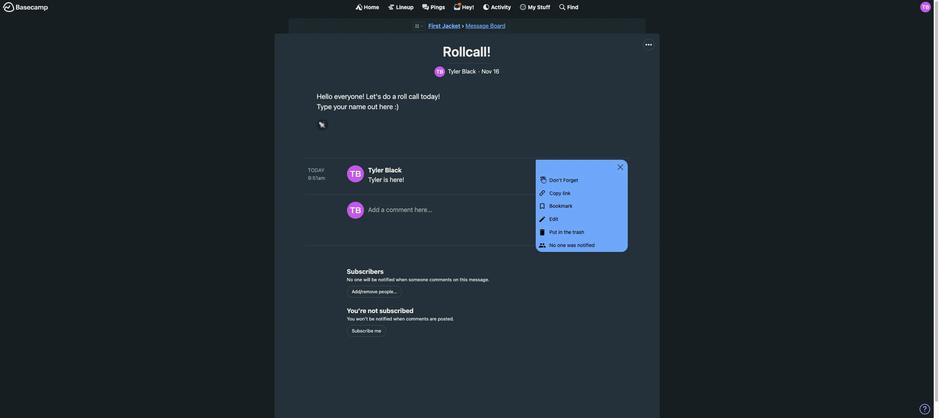 Task type: vqa. For each thing, say whether or not it's contained in the screenshot.
"First"
yes



Task type: describe. For each thing, give the bounding box(es) containing it.
main element
[[0, 0, 934, 14]]

the
[[564, 229, 571, 235]]

link
[[563, 190, 571, 196]]

subscribe me
[[352, 329, 381, 334]]

jacket
[[442, 23, 460, 29]]

bookmark link
[[536, 200, 628, 213]]

message board link
[[466, 23, 505, 29]]

first jacket link
[[428, 23, 460, 29]]

do
[[383, 92, 391, 100]]

forget
[[563, 177, 578, 183]]

›
[[462, 23, 464, 29]]

message.
[[469, 277, 489, 283]]

when inside you're not subscribed you won't be notified when comments are posted.
[[393, 317, 405, 322]]

nov
[[482, 68, 492, 75]]

let's
[[366, 92, 381, 100]]

hey! button
[[454, 2, 474, 11]]

today
[[308, 168, 325, 174]]

call
[[409, 92, 419, 100]]

name
[[349, 103, 366, 111]]

today link
[[308, 167, 340, 175]]

here!
[[390, 176, 404, 184]]

be inside subscribers no one will be notified when someone comments on this message.
[[372, 277, 377, 283]]

my
[[528, 4, 536, 10]]

roll
[[398, 92, 407, 100]]

you're not subscribed you won't be notified when comments are posted.
[[347, 308, 454, 322]]

rollcall!
[[443, 44, 491, 60]]

1 horizontal spatial tyler black
[[448, 68, 476, 75]]

subscribers no one will be notified when someone comments on this message.
[[347, 268, 489, 283]]

add/remove
[[352, 289, 378, 295]]

add/remove people… link
[[347, 287, 402, 298]]

put
[[550, 229, 557, 235]]

message
[[466, 23, 489, 29]]

in
[[559, 229, 563, 235]]

subscribe me button
[[347, 326, 386, 337]]

don't forget
[[550, 177, 578, 183]]

no one was notified
[[550, 243, 595, 249]]

9:51am link
[[308, 175, 340, 182]]

board
[[490, 23, 505, 29]]

a inside add a comment here… button
[[381, 207, 385, 214]]

copy link link
[[536, 187, 628, 200]]

:)
[[395, 103, 399, 111]]

nov 16
[[482, 68, 499, 75]]

put in the trash
[[550, 229, 584, 235]]

home link
[[355, 4, 379, 11]]

today 9:51am
[[308, 168, 325, 181]]

activity
[[491, 4, 511, 10]]

pings
[[431, 4, 445, 10]]

activity link
[[483, 4, 511, 11]]

0 vertical spatial one
[[557, 243, 566, 249]]

don't forget link
[[536, 174, 628, 187]]

2 vertical spatial tyler black image
[[347, 202, 364, 219]]

here…
[[415, 207, 432, 214]]

notified inside you're not subscribed you won't be notified when comments are posted.
[[376, 317, 392, 322]]

0 vertical spatial tyler black image
[[435, 66, 445, 77]]

on
[[453, 277, 459, 283]]

your
[[334, 103, 347, 111]]

comment
[[386, 207, 413, 214]]

this
[[460, 277, 468, 283]]

a inside hello everyone! let's do a roll call today! type your name out here :)
[[392, 92, 396, 100]]

switch accounts image
[[3, 2, 48, 13]]

first
[[428, 23, 441, 29]]

find button
[[559, 4, 578, 11]]



Task type: locate. For each thing, give the bounding box(es) containing it.
when
[[396, 277, 407, 283], [393, 317, 405, 322]]

tyler left is
[[368, 176, 382, 184]]

1 horizontal spatial one
[[557, 243, 566, 249]]

no down put
[[550, 243, 556, 249]]

add a comment here… button
[[368, 202, 622, 234]]

be right will
[[372, 277, 377, 283]]

be down not
[[369, 317, 375, 322]]

notified up me
[[376, 317, 392, 322]]

no inside subscribers no one will be notified when someone comments on this message.
[[347, 277, 353, 283]]

0 vertical spatial tyler black
[[448, 68, 476, 75]]

edit link
[[536, 213, 628, 226]]

1 horizontal spatial no
[[550, 243, 556, 249]]

you're
[[347, 308, 366, 315]]

0 vertical spatial no
[[550, 243, 556, 249]]

0 vertical spatial tyler
[[448, 68, 461, 75]]

today element
[[308, 167, 325, 175]]

one left will
[[354, 277, 362, 283]]

tyler black image left is
[[347, 166, 364, 183]]

was
[[567, 243, 576, 249]]

no left will
[[347, 277, 353, 283]]

a right "add"
[[381, 207, 385, 214]]

tyler black image
[[435, 66, 445, 77], [347, 166, 364, 183], [347, 202, 364, 219]]

copy
[[550, 190, 561, 196]]

1 vertical spatial tyler black image
[[347, 166, 364, 183]]

1 vertical spatial comments
[[406, 317, 429, 322]]

hello everyone! let's do a roll call today! type your name out here :)
[[317, 92, 440, 111]]

1 vertical spatial no
[[347, 277, 353, 283]]

subscribe
[[352, 329, 373, 334]]

0 horizontal spatial a
[[381, 207, 385, 214]]

add/remove people…
[[352, 289, 397, 295]]

9:51am element
[[308, 175, 325, 181]]

1 vertical spatial when
[[393, 317, 405, 322]]

hey!
[[462, 4, 474, 10]]

subscribed
[[379, 308, 414, 315]]

when inside subscribers no one will be notified when someone comments on this message.
[[396, 277, 407, 283]]

are
[[430, 317, 437, 322]]

0 horizontal spatial no
[[347, 277, 353, 283]]

1 vertical spatial be
[[369, 317, 375, 322]]

16
[[493, 68, 499, 75]]

0 horizontal spatial tyler black
[[368, 167, 402, 174]]

tyler black down rollcall!
[[448, 68, 476, 75]]

notified down put in the trash link
[[577, 243, 595, 249]]

1 vertical spatial tyler black
[[368, 167, 402, 174]]

first jacket
[[428, 23, 460, 29]]

1 vertical spatial black
[[385, 167, 402, 174]]

1 horizontal spatial a
[[392, 92, 396, 100]]

tyler black image
[[920, 2, 931, 12]]

pings button
[[422, 4, 445, 11]]

0 horizontal spatial comments
[[406, 317, 429, 322]]

0 vertical spatial a
[[392, 92, 396, 100]]

black left nov
[[462, 68, 476, 75]]

bookmark
[[550, 203, 573, 209]]

0 horizontal spatial one
[[354, 277, 362, 283]]

home
[[364, 4, 379, 10]]

0 vertical spatial when
[[396, 277, 407, 283]]

comments
[[429, 277, 452, 283], [406, 317, 429, 322]]

type
[[317, 103, 332, 111]]

be inside you're not subscribed you won't be notified when comments are posted.
[[369, 317, 375, 322]]

comments left are
[[406, 317, 429, 322]]

when left someone
[[396, 277, 407, 283]]

nov 16 element
[[482, 68, 499, 75]]

people…
[[379, 289, 397, 295]]

black up "here!"
[[385, 167, 402, 174]]

tyler up tyler is here!
[[368, 167, 384, 174]]

stuff
[[537, 4, 550, 10]]

me
[[375, 329, 381, 334]]

9:51am
[[308, 175, 325, 181]]

subscribers
[[347, 268, 384, 276]]

today!
[[421, 92, 440, 100]]

a right do
[[392, 92, 396, 100]]

tyler black image left "add"
[[347, 202, 364, 219]]

my stuff button
[[520, 4, 550, 11]]

one inside subscribers no one will be notified when someone comments on this message.
[[354, 277, 362, 283]]

0 vertical spatial be
[[372, 277, 377, 283]]

when down subscribed
[[393, 317, 405, 322]]

will
[[363, 277, 370, 283]]

1 vertical spatial a
[[381, 207, 385, 214]]

tyler down rollcall!
[[448, 68, 461, 75]]

tyler
[[448, 68, 461, 75], [368, 167, 384, 174], [368, 176, 382, 184]]

notified
[[577, 243, 595, 249], [378, 277, 395, 283], [376, 317, 392, 322]]

a
[[392, 92, 396, 100], [381, 207, 385, 214]]

trash
[[573, 229, 584, 235]]

one
[[557, 243, 566, 249], [354, 277, 362, 283]]

posted.
[[438, 317, 454, 322]]

no
[[550, 243, 556, 249], [347, 277, 353, 283]]

1 vertical spatial one
[[354, 277, 362, 283]]

0 vertical spatial black
[[462, 68, 476, 75]]

notified up people…
[[378, 277, 395, 283]]

› message board
[[462, 23, 505, 29]]

not
[[368, 308, 378, 315]]

my stuff
[[528, 4, 550, 10]]

comments inside you're not subscribed you won't be notified when comments are posted.
[[406, 317, 429, 322]]

put in the trash link
[[536, 226, 628, 239]]

notified inside subscribers no one will be notified when someone comments on this message.
[[378, 277, 395, 283]]

out
[[368, 103, 378, 111]]

find
[[567, 4, 578, 10]]

1 horizontal spatial comments
[[429, 277, 452, 283]]

1 vertical spatial notified
[[378, 277, 395, 283]]

you
[[347, 317, 355, 322]]

2 vertical spatial tyler
[[368, 176, 382, 184]]

lineup link
[[388, 4, 414, 11]]

everyone!
[[334, 92, 364, 100]]

tyler black image up today!
[[435, 66, 445, 77]]

0 horizontal spatial black
[[385, 167, 402, 174]]

comments inside subscribers no one will be notified when someone comments on this message.
[[429, 277, 452, 283]]

here
[[379, 103, 393, 111]]

is
[[384, 176, 388, 184]]

0 vertical spatial comments
[[429, 277, 452, 283]]

be
[[372, 277, 377, 283], [369, 317, 375, 322]]

someone
[[409, 277, 428, 283]]

won't
[[356, 317, 368, 322]]

add
[[368, 207, 380, 214]]

1 horizontal spatial black
[[462, 68, 476, 75]]

tyler is here!
[[368, 176, 404, 184]]

tyler black up is
[[368, 167, 402, 174]]

add a comment here…
[[368, 207, 432, 214]]

comments left on
[[429, 277, 452, 283]]

black
[[462, 68, 476, 75], [385, 167, 402, 174]]

2 vertical spatial notified
[[376, 317, 392, 322]]

edit
[[550, 216, 558, 222]]

lineup
[[396, 4, 414, 10]]

comments for you're
[[406, 317, 429, 322]]

1 vertical spatial tyler
[[368, 167, 384, 174]]

don't
[[550, 177, 562, 183]]

comments for subscribers
[[429, 277, 452, 283]]

hello
[[317, 92, 333, 100]]

one left was
[[557, 243, 566, 249]]

copy link
[[550, 190, 571, 196]]

0 vertical spatial notified
[[577, 243, 595, 249]]



